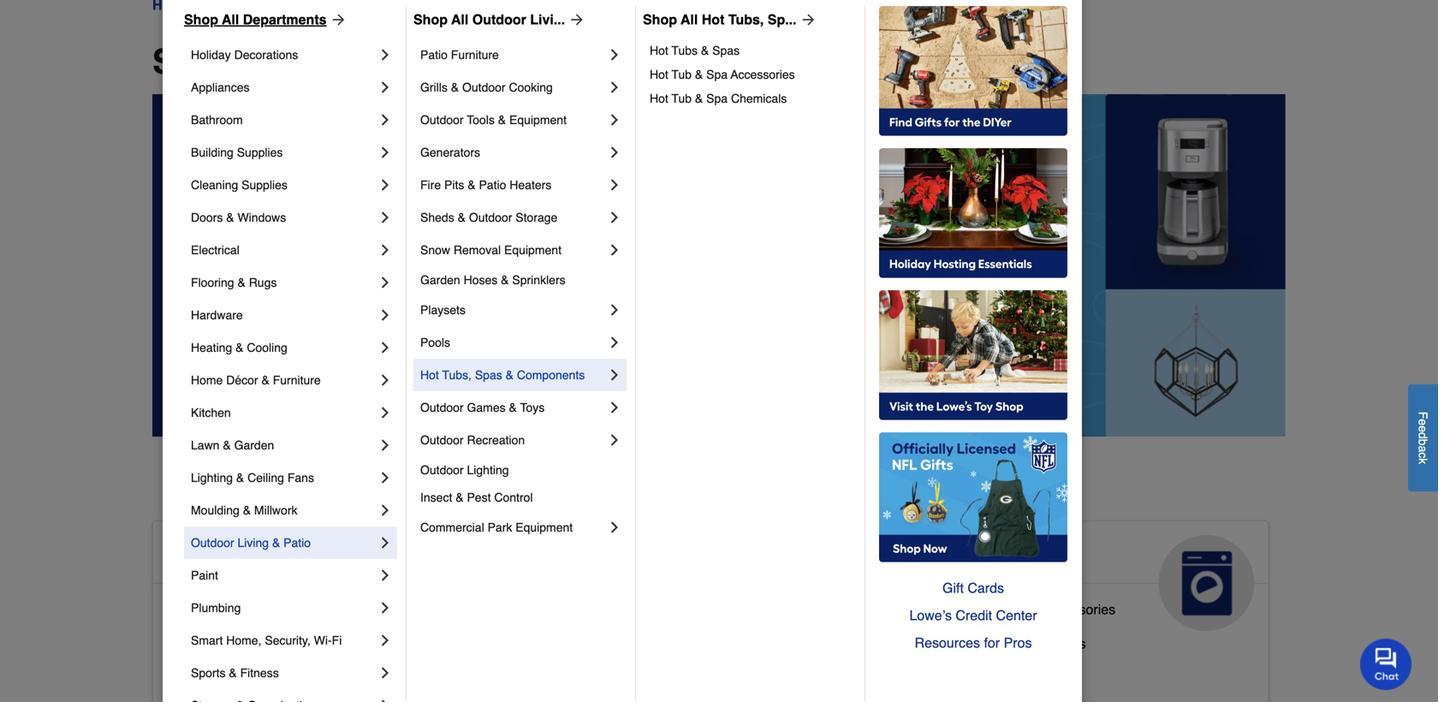 Task type: describe. For each thing, give the bounding box(es) containing it.
plumbing link
[[191, 592, 377, 624]]

hot tubs & spas
[[650, 44, 740, 57]]

lighting & ceiling fans link
[[191, 462, 377, 494]]

beverage
[[930, 636, 989, 652]]

f e e d b a c k
[[1417, 412, 1431, 464]]

shop all departments
[[152, 42, 509, 81]]

playsets
[[421, 303, 466, 317]]

all down shop all departments link
[[247, 42, 290, 81]]

outdoor inside "link"
[[191, 536, 234, 550]]

& right "lawn"
[[223, 439, 231, 452]]

livi...
[[530, 12, 565, 27]]

accessible for accessible home
[[167, 542, 292, 569]]

chevron right image for patio furniture
[[606, 46, 624, 63]]

bathroom inside accessible bathroom "link"
[[236, 602, 296, 617]]

& down "accessible bedroom" link
[[229, 666, 237, 680]]

entry
[[236, 670, 268, 686]]

outdoor living & patio
[[191, 536, 311, 550]]

appliance
[[930, 602, 990, 617]]

shop all outdoor livi...
[[414, 12, 565, 27]]

garden inside 'link'
[[234, 439, 274, 452]]

chevron right image for holiday decorations
[[377, 46, 394, 63]]

pet inside 'link'
[[549, 663, 569, 679]]

snow
[[421, 243, 451, 257]]

0 vertical spatial spas
[[713, 44, 740, 57]]

& right the grills
[[451, 81, 459, 94]]

heating & cooling link
[[191, 331, 377, 364]]

livestock
[[549, 629, 606, 645]]

equipment for removal
[[504, 243, 562, 257]]

& down hot tub & spa accessories
[[695, 92, 703, 105]]

0 horizontal spatial furniture
[[273, 373, 321, 387]]

pits
[[445, 178, 465, 192]]

& left ceiling
[[236, 471, 244, 485]]

bathroom inside "bathroom" link
[[191, 113, 243, 127]]

1 horizontal spatial lighting
[[467, 463, 509, 477]]

care
[[549, 569, 602, 597]]

& inside "link"
[[272, 536, 280, 550]]

& inside 'link'
[[666, 663, 675, 679]]

appliances image
[[1159, 535, 1255, 631]]

chevron right image for paint
[[377, 567, 394, 584]]

wine
[[1006, 636, 1037, 652]]

outdoor lighting
[[421, 463, 509, 477]]

0 horizontal spatial spas
[[475, 368, 503, 382]]

outdoor lighting link
[[421, 456, 624, 484]]

home,
[[226, 634, 262, 647]]

credit
[[956, 608, 993, 624]]

outdoor up "snow removal equipment"
[[469, 211, 513, 224]]

heaters
[[510, 178, 552, 192]]

pros
[[1004, 635, 1032, 651]]

b
[[1417, 439, 1431, 446]]

outdoor up the outdoor lighting
[[421, 433, 464, 447]]

moulding
[[191, 504, 240, 517]]

building supplies link
[[191, 136, 377, 169]]

control
[[494, 491, 533, 504]]

2 e from the top
[[1417, 426, 1431, 432]]

& left pros
[[993, 636, 1002, 652]]

chevron right image for playsets
[[606, 301, 624, 319]]

1 horizontal spatial tubs,
[[729, 12, 764, 27]]

outdoor up tools
[[462, 81, 506, 94]]

millwork
[[254, 504, 298, 517]]

grills & outdoor cooking link
[[421, 71, 606, 104]]

f e e d b a c k button
[[1409, 385, 1439, 492]]

cooling
[[247, 341, 288, 355]]

park
[[488, 521, 512, 534]]

resources
[[915, 635, 981, 651]]

accessible entry & home link
[[167, 666, 322, 701]]

kitchen
[[191, 406, 231, 420]]

arrow right image
[[327, 11, 347, 28]]

pet beds, houses, & furniture
[[549, 663, 734, 679]]

accessible entry & home
[[167, 670, 322, 686]]

outdoor up "insect"
[[421, 463, 464, 477]]

chevron right image for bathroom
[[377, 111, 394, 128]]

shop all departments
[[184, 12, 327, 27]]

hot for hot tubs & spas
[[650, 44, 669, 57]]

0 vertical spatial furniture
[[451, 48, 499, 62]]

hoses
[[464, 273, 498, 287]]

pet inside animal & pet care
[[659, 542, 697, 569]]

cards
[[968, 580, 1005, 596]]

tub for hot tub & spa accessories
[[672, 68, 692, 81]]

chevron right image for hot tubs, spas & components
[[606, 367, 624, 384]]

components
[[517, 368, 585, 382]]

chevron right image for lighting & ceiling fans
[[377, 469, 394, 486]]

0 horizontal spatial appliances link
[[191, 71, 377, 104]]

plumbing
[[191, 601, 241, 615]]

spa for accessories
[[707, 68, 728, 81]]

grills & outdoor cooking
[[421, 81, 553, 94]]

chevron right image for outdoor games & toys
[[606, 399, 624, 416]]

arrow right image for shop all hot tubs, sp...
[[797, 11, 818, 28]]

chevron right image for home décor & furniture
[[377, 372, 394, 389]]

home inside the home décor & furniture link
[[191, 373, 223, 387]]

wi-
[[314, 634, 332, 647]]

parts
[[994, 602, 1026, 617]]

chevron right image for commercial park equipment
[[606, 519, 624, 536]]

accessible bathroom link
[[167, 598, 296, 632]]

garden hoses & sprinklers link
[[421, 266, 624, 294]]

arrow right image for shop all outdoor livi...
[[565, 11, 586, 28]]

chevron right image for kitchen
[[377, 404, 394, 421]]

bedroom
[[236, 636, 292, 652]]

pools
[[421, 336, 451, 349]]

accessible bathroom
[[167, 602, 296, 617]]

chevron right image for moulding & millwork
[[377, 502, 394, 519]]

snow removal equipment
[[421, 243, 562, 257]]

animal & pet care image
[[778, 535, 874, 631]]

all for hot
[[681, 12, 698, 27]]

chevron right image for grills & outdoor cooking
[[606, 79, 624, 96]]

& right entry at the bottom
[[272, 670, 281, 686]]

supplies for livestock supplies
[[610, 629, 662, 645]]

ceiling
[[248, 471, 284, 485]]

& left millwork
[[243, 504, 251, 517]]

accessible for accessible bathroom
[[167, 602, 233, 617]]

0 horizontal spatial lighting
[[191, 471, 233, 485]]

flooring & rugs
[[191, 276, 277, 289]]

holiday decorations
[[191, 48, 298, 62]]

flooring
[[191, 276, 234, 289]]

1 e from the top
[[1417, 419, 1431, 426]]

departments for shop all departments
[[243, 12, 327, 27]]

hot tub & spa chemicals
[[650, 92, 787, 105]]

sports
[[191, 666, 226, 680]]

& right hoses
[[501, 273, 509, 287]]

accessible for accessible bedroom
[[167, 636, 233, 652]]

snow removal equipment link
[[421, 234, 606, 266]]

& down hot tubs & spas
[[695, 68, 703, 81]]

hardware link
[[191, 299, 377, 331]]

lowe's credit center
[[910, 608, 1038, 624]]

patio furniture link
[[421, 39, 606, 71]]

patio for outdoor living & patio
[[284, 536, 311, 550]]

electrical link
[[191, 234, 377, 266]]

chevron right image for hardware
[[377, 307, 394, 324]]

insect & pest control
[[421, 491, 533, 504]]

1 horizontal spatial accessories
[[1043, 602, 1116, 617]]

houses,
[[612, 663, 662, 679]]

windows
[[238, 211, 286, 224]]

shop all departments link
[[184, 9, 347, 30]]

insect & pest control link
[[421, 484, 624, 511]]

fire pits & patio heaters
[[421, 178, 552, 192]]

toys
[[520, 401, 545, 415]]

outdoor down the grills
[[421, 113, 464, 127]]

sports & fitness link
[[191, 657, 377, 689]]

chevron right image for flooring & rugs
[[377, 274, 394, 291]]

chevron right image for lawn & garden
[[377, 437, 394, 454]]

spa for chemicals
[[707, 92, 728, 105]]

accessories inside "link"
[[731, 68, 795, 81]]

building
[[191, 146, 234, 159]]

commercial park equipment link
[[421, 511, 606, 544]]



Task type: locate. For each thing, give the bounding box(es) containing it.
patio for fire pits & patio heaters
[[479, 178, 506, 192]]

garden hoses & sprinklers
[[421, 273, 566, 287]]

décor
[[226, 373, 258, 387]]

departments down arrow right icon
[[300, 42, 509, 81]]

home inside accessible entry & home link
[[285, 670, 322, 686]]

c
[[1417, 452, 1431, 458]]

garden up lighting & ceiling fans
[[234, 439, 274, 452]]

1 vertical spatial departments
[[300, 42, 509, 81]]

3 accessible from the top
[[167, 636, 233, 652]]

all up tubs
[[681, 12, 698, 27]]

spa up hot tub & spa chemicals
[[707, 68, 728, 81]]

beverage & wine chillers
[[930, 636, 1086, 652]]

1 vertical spatial garden
[[234, 439, 274, 452]]

2 shop from the left
[[414, 12, 448, 27]]

sheds & outdoor storage link
[[421, 201, 606, 234]]

& left pest
[[456, 491, 464, 504]]

lighting
[[467, 463, 509, 477], [191, 471, 233, 485]]

accessible
[[167, 542, 292, 569], [167, 602, 233, 617], [167, 636, 233, 652], [167, 670, 233, 686]]

spas up the games on the bottom
[[475, 368, 503, 382]]

supplies up houses,
[[610, 629, 662, 645]]

1 vertical spatial tub
[[672, 92, 692, 105]]

shop
[[152, 42, 238, 81]]

chevron right image
[[377, 46, 394, 63], [606, 79, 624, 96], [606, 144, 624, 161], [606, 176, 624, 194], [377, 209, 394, 226], [606, 209, 624, 226], [606, 242, 624, 259], [606, 301, 624, 319], [377, 307, 394, 324], [606, 334, 624, 351], [377, 372, 394, 389], [606, 399, 624, 416], [377, 469, 394, 486], [377, 534, 394, 552], [377, 567, 394, 584], [377, 632, 394, 649], [377, 665, 394, 682], [377, 697, 394, 702]]

2 vertical spatial home
[[285, 670, 322, 686]]

spas up hot tub & spa accessories
[[713, 44, 740, 57]]

officially licensed n f l gifts. shop now. image
[[880, 433, 1068, 563]]

chevron right image for doors & windows
[[377, 209, 394, 226]]

lawn
[[191, 439, 220, 452]]

outdoor living & patio link
[[191, 527, 377, 559]]

1 spa from the top
[[707, 68, 728, 81]]

1 horizontal spatial garden
[[421, 273, 461, 287]]

1 vertical spatial equipment
[[504, 243, 562, 257]]

departments
[[243, 12, 327, 27], [300, 42, 509, 81]]

sports & fitness
[[191, 666, 279, 680]]

1 horizontal spatial spas
[[713, 44, 740, 57]]

1 vertical spatial accessories
[[1043, 602, 1116, 617]]

2 horizontal spatial furniture
[[679, 663, 734, 679]]

furniture up kitchen link
[[273, 373, 321, 387]]

beverage & wine chillers link
[[930, 632, 1086, 666]]

gift cards link
[[880, 575, 1068, 602]]

0 vertical spatial departments
[[243, 12, 327, 27]]

accessible up "sports"
[[167, 636, 233, 652]]

patio inside patio furniture link
[[421, 48, 448, 62]]

chevron right image for outdoor living & patio
[[377, 534, 394, 552]]

1 horizontal spatial pet
[[659, 542, 697, 569]]

chevron right image for building supplies
[[377, 144, 394, 161]]

tubs, up hot tubs & spas link in the top of the page
[[729, 12, 764, 27]]

bathroom up building
[[191, 113, 243, 127]]

2 tub from the top
[[672, 92, 692, 105]]

accessories
[[731, 68, 795, 81], [1043, 602, 1116, 617]]

0 vertical spatial garden
[[421, 273, 461, 287]]

home down moulding & millwork link
[[299, 542, 366, 569]]

sheds & outdoor storage
[[421, 211, 558, 224]]

tub inside "link"
[[672, 68, 692, 81]]

1 shop from the left
[[184, 12, 218, 27]]

lighting & ceiling fans
[[191, 471, 314, 485]]

home down security,
[[285, 670, 322, 686]]

2 vertical spatial equipment
[[516, 521, 573, 534]]

chevron right image for heating & cooling
[[377, 339, 394, 356]]

chevron right image for appliances
[[377, 79, 394, 96]]

& left toys
[[509, 401, 517, 415]]

garden up playsets at the top left of page
[[421, 273, 461, 287]]

chillers
[[1041, 636, 1086, 652]]

2 horizontal spatial patio
[[479, 178, 506, 192]]

patio up paint link
[[284, 536, 311, 550]]

arrow right image
[[565, 11, 586, 28], [797, 11, 818, 28]]

d
[[1417, 432, 1431, 439]]

1 horizontal spatial arrow right image
[[797, 11, 818, 28]]

shop all hot tubs, sp...
[[643, 12, 797, 27]]

& up outdoor games & toys link
[[506, 368, 514, 382]]

& inside animal & pet care
[[635, 542, 653, 569]]

home inside "accessible home" link
[[299, 542, 366, 569]]

rugs
[[249, 276, 277, 289]]

shop up tubs
[[643, 12, 677, 27]]

0 vertical spatial patio
[[421, 48, 448, 62]]

arrow right image inside shop all hot tubs, sp... link
[[797, 11, 818, 28]]

1 vertical spatial bathroom
[[236, 602, 296, 617]]

furniture right houses,
[[679, 663, 734, 679]]

4 accessible from the top
[[167, 670, 233, 686]]

lighting up moulding
[[191, 471, 233, 485]]

supplies up "windows"
[[242, 178, 288, 192]]

1 vertical spatial supplies
[[242, 178, 288, 192]]

garden
[[421, 273, 461, 287], [234, 439, 274, 452]]

tubs, down pools
[[442, 368, 472, 382]]

& right living
[[272, 536, 280, 550]]

furniture up grills & outdoor cooking
[[451, 48, 499, 62]]

chevron right image for pools
[[606, 334, 624, 351]]

a
[[1417, 446, 1431, 452]]

tub inside 'link'
[[672, 92, 692, 105]]

outdoor tools & equipment
[[421, 113, 567, 127]]

chevron right image for sheds & outdoor storage
[[606, 209, 624, 226]]

games
[[467, 401, 506, 415]]

& right tools
[[498, 113, 506, 127]]

accessible for accessible entry & home
[[167, 670, 233, 686]]

departments for shop all departments
[[300, 42, 509, 81]]

0 vertical spatial bathroom
[[191, 113, 243, 127]]

equipment up sprinklers
[[504, 243, 562, 257]]

shop for shop all hot tubs, sp...
[[643, 12, 677, 27]]

cooking
[[509, 81, 553, 94]]

0 horizontal spatial patio
[[284, 536, 311, 550]]

spa down hot tub & spa accessories
[[707, 92, 728, 105]]

arrow right image up patio furniture link
[[565, 11, 586, 28]]

1 vertical spatial pet
[[549, 663, 569, 679]]

accessible home image
[[396, 535, 492, 631]]

0 vertical spatial spa
[[707, 68, 728, 81]]

chevron right image for cleaning supplies
[[377, 176, 394, 194]]

outdoor recreation link
[[421, 424, 606, 456]]

0 horizontal spatial tubs,
[[442, 368, 472, 382]]

1 vertical spatial spa
[[707, 92, 728, 105]]

equipment down cooking
[[510, 113, 567, 127]]

fire pits & patio heaters link
[[421, 169, 606, 201]]

1 horizontal spatial appliances link
[[917, 522, 1269, 631]]

all up patio furniture
[[451, 12, 469, 27]]

lawn & garden link
[[191, 429, 377, 462]]

& right décor on the left bottom of the page
[[262, 373, 270, 387]]

doors & windows link
[[191, 201, 377, 234]]

hot tubs, spas & components
[[421, 368, 585, 382]]

0 vertical spatial appliances link
[[191, 71, 377, 104]]

accessible home
[[167, 542, 366, 569]]

heating & cooling
[[191, 341, 288, 355]]

& left rugs
[[238, 276, 246, 289]]

1 tub from the top
[[672, 68, 692, 81]]

patio inside outdoor living & patio "link"
[[284, 536, 311, 550]]

shop for shop all departments
[[184, 12, 218, 27]]

& right sheds
[[458, 211, 466, 224]]

hot inside "link"
[[650, 68, 669, 81]]

bathroom link
[[191, 104, 377, 136]]

all
[[222, 12, 239, 27], [451, 12, 469, 27], [681, 12, 698, 27], [247, 42, 290, 81]]

chevron right image for fire pits & patio heaters
[[606, 176, 624, 194]]

1 vertical spatial furniture
[[273, 373, 321, 387]]

chat invite button image
[[1361, 638, 1413, 690]]

furniture inside 'link'
[[679, 663, 734, 679]]

1 arrow right image from the left
[[565, 11, 586, 28]]

commercial
[[421, 521, 484, 534]]

chevron right image for smart home, security, wi-fi
[[377, 632, 394, 649]]

0 horizontal spatial garden
[[234, 439, 274, 452]]

accessories up chemicals
[[731, 68, 795, 81]]

resources for pros link
[[880, 630, 1068, 657]]

outdoor tools & equipment link
[[421, 104, 606, 136]]

equipment
[[510, 113, 567, 127], [504, 243, 562, 257], [516, 521, 573, 534]]

generators
[[421, 146, 481, 159]]

patio inside fire pits & patio heaters link
[[479, 178, 506, 192]]

visit the lowe's toy shop. image
[[880, 290, 1068, 421]]

gift
[[943, 580, 964, 596]]

k
[[1417, 458, 1431, 464]]

moulding & millwork
[[191, 504, 298, 517]]

storage
[[516, 211, 558, 224]]

departments up holiday decorations link on the left top of page
[[243, 12, 327, 27]]

chevron right image for electrical
[[377, 242, 394, 259]]

equipment for park
[[516, 521, 573, 534]]

all up the holiday decorations
[[222, 12, 239, 27]]

0 vertical spatial supplies
[[237, 146, 283, 159]]

accessories up the chillers
[[1043, 602, 1116, 617]]

0 horizontal spatial shop
[[184, 12, 218, 27]]

insect
[[421, 491, 453, 504]]

hot for hot tubs, spas & components
[[421, 368, 439, 382]]

arrow right image up hot tubs & spas link in the top of the page
[[797, 11, 818, 28]]

heating
[[191, 341, 232, 355]]

1 vertical spatial appliances link
[[917, 522, 1269, 631]]

2 arrow right image from the left
[[797, 11, 818, 28]]

bathroom up smart home, security, wi-fi
[[236, 602, 296, 617]]

spa inside "link"
[[707, 68, 728, 81]]

accessible down "smart"
[[167, 670, 233, 686]]

e up d
[[1417, 419, 1431, 426]]

chevron right image for outdoor tools & equipment
[[606, 111, 624, 128]]

smart home, security, wi-fi
[[191, 634, 342, 647]]

enjoy savings year-round. no matter what you're shopping for, find what you need at a great price. image
[[152, 94, 1286, 437]]

accessible up "smart"
[[167, 602, 233, 617]]

appliances link up the chillers
[[917, 522, 1269, 631]]

chevron right image for sports & fitness
[[377, 665, 394, 682]]

playsets link
[[421, 294, 606, 326]]

1 horizontal spatial appliances
[[930, 542, 1058, 569]]

hot tub & spa accessories
[[650, 68, 795, 81]]

1 vertical spatial spas
[[475, 368, 503, 382]]

chevron right image for plumbing
[[377, 600, 394, 617]]

tub down tubs
[[672, 68, 692, 81]]

home décor & furniture link
[[191, 364, 377, 397]]

0 vertical spatial home
[[191, 373, 223, 387]]

shop for shop all outdoor livi...
[[414, 12, 448, 27]]

cleaning supplies link
[[191, 169, 377, 201]]

tub
[[672, 68, 692, 81], [672, 92, 692, 105]]

0 vertical spatial pet
[[659, 542, 697, 569]]

& right the animal on the bottom left of the page
[[635, 542, 653, 569]]

0 vertical spatial equipment
[[510, 113, 567, 127]]

kitchen link
[[191, 397, 377, 429]]

shop up holiday
[[184, 12, 218, 27]]

find gifts for the diyer. image
[[880, 6, 1068, 136]]

hot for hot tub & spa accessories
[[650, 68, 669, 81]]

appliances link down decorations
[[191, 71, 377, 104]]

patio up the grills
[[421, 48, 448, 62]]

& right the parts
[[1030, 602, 1039, 617]]

moulding & millwork link
[[191, 494, 377, 527]]

all for outdoor
[[451, 12, 469, 27]]

spa inside 'link'
[[707, 92, 728, 105]]

0 vertical spatial tub
[[672, 68, 692, 81]]

2 vertical spatial furniture
[[679, 663, 734, 679]]

hot tub & spa chemicals link
[[650, 87, 853, 110]]

tub down hot tub & spa accessories
[[672, 92, 692, 105]]

hot tub & spa accessories link
[[650, 63, 853, 87]]

patio
[[421, 48, 448, 62], [479, 178, 506, 192], [284, 536, 311, 550]]

removal
[[454, 243, 501, 257]]

1 vertical spatial appliances
[[930, 542, 1058, 569]]

holiday hosting essentials. image
[[880, 148, 1068, 278]]

0 horizontal spatial appliances
[[191, 81, 250, 94]]

outdoor left the games on the bottom
[[421, 401, 464, 415]]

chevron right image
[[606, 46, 624, 63], [377, 79, 394, 96], [377, 111, 394, 128], [606, 111, 624, 128], [377, 144, 394, 161], [377, 176, 394, 194], [377, 242, 394, 259], [377, 274, 394, 291], [377, 339, 394, 356], [606, 367, 624, 384], [377, 404, 394, 421], [606, 432, 624, 449], [377, 437, 394, 454], [377, 502, 394, 519], [606, 519, 624, 536], [377, 600, 394, 617]]

bathroom
[[191, 113, 243, 127], [236, 602, 296, 617]]

equipment down "insect & pest control" link
[[516, 521, 573, 534]]

chevron right image for snow removal equipment
[[606, 242, 624, 259]]

accessible inside "link"
[[167, 602, 233, 617]]

1 vertical spatial home
[[299, 542, 366, 569]]

smart home, security, wi-fi link
[[191, 624, 377, 657]]

2 vertical spatial patio
[[284, 536, 311, 550]]

0 horizontal spatial arrow right image
[[565, 11, 586, 28]]

appliances up cards at the bottom of page
[[930, 542, 1058, 569]]

sprinklers
[[512, 273, 566, 287]]

paint link
[[191, 559, 377, 592]]

appliance parts & accessories
[[930, 602, 1116, 617]]

2 spa from the top
[[707, 92, 728, 105]]

living
[[238, 536, 269, 550]]

commercial park equipment
[[421, 521, 573, 534]]

gift cards
[[943, 580, 1005, 596]]

0 vertical spatial appliances
[[191, 81, 250, 94]]

center
[[997, 608, 1038, 624]]

holiday decorations link
[[191, 39, 377, 71]]

2 horizontal spatial shop
[[643, 12, 677, 27]]

hot inside 'link'
[[650, 92, 669, 105]]

all for departments
[[222, 12, 239, 27]]

shop up patio furniture
[[414, 12, 448, 27]]

outdoor games & toys
[[421, 401, 545, 415]]

supplies for cleaning supplies
[[242, 178, 288, 192]]

appliances down holiday
[[191, 81, 250, 94]]

0 vertical spatial tubs,
[[729, 12, 764, 27]]

lighting up pest
[[467, 463, 509, 477]]

patio up the 'sheds & outdoor storage'
[[479, 178, 506, 192]]

supplies for building supplies
[[237, 146, 283, 159]]

0 horizontal spatial accessories
[[731, 68, 795, 81]]

arrow right image inside shop all outdoor livi... link
[[565, 11, 586, 28]]

1 horizontal spatial furniture
[[451, 48, 499, 62]]

0 vertical spatial accessories
[[731, 68, 795, 81]]

supplies up cleaning supplies
[[237, 146, 283, 159]]

doors
[[191, 211, 223, 224]]

chevron right image for generators
[[606, 144, 624, 161]]

2 accessible from the top
[[167, 602, 233, 617]]

livestock supplies
[[549, 629, 662, 645]]

1 accessible from the top
[[167, 542, 292, 569]]

chevron right image for outdoor recreation
[[606, 432, 624, 449]]

hot for hot tub & spa chemicals
[[650, 92, 669, 105]]

outdoor down moulding
[[191, 536, 234, 550]]

& left the cooling
[[236, 341, 244, 355]]

2 vertical spatial supplies
[[610, 629, 662, 645]]

outdoor up patio furniture link
[[473, 12, 527, 27]]

3 shop from the left
[[643, 12, 677, 27]]

1 vertical spatial patio
[[479, 178, 506, 192]]

0 horizontal spatial pet
[[549, 663, 569, 679]]

& right pits
[[468, 178, 476, 192]]

security,
[[265, 634, 311, 647]]

1 horizontal spatial shop
[[414, 12, 448, 27]]

pools link
[[421, 326, 606, 359]]

1 horizontal spatial patio
[[421, 48, 448, 62]]

departments inside shop all departments link
[[243, 12, 327, 27]]

cleaning
[[191, 178, 238, 192]]

& right tubs
[[701, 44, 709, 57]]

& right doors
[[226, 211, 234, 224]]

tub for hot tub & spa chemicals
[[672, 92, 692, 105]]

1 vertical spatial tubs,
[[442, 368, 472, 382]]

accessible down moulding
[[167, 542, 292, 569]]

& right houses,
[[666, 663, 675, 679]]

e up b
[[1417, 426, 1431, 432]]

home up kitchen
[[191, 373, 223, 387]]



Task type: vqa. For each thing, say whether or not it's contained in the screenshot.
up
no



